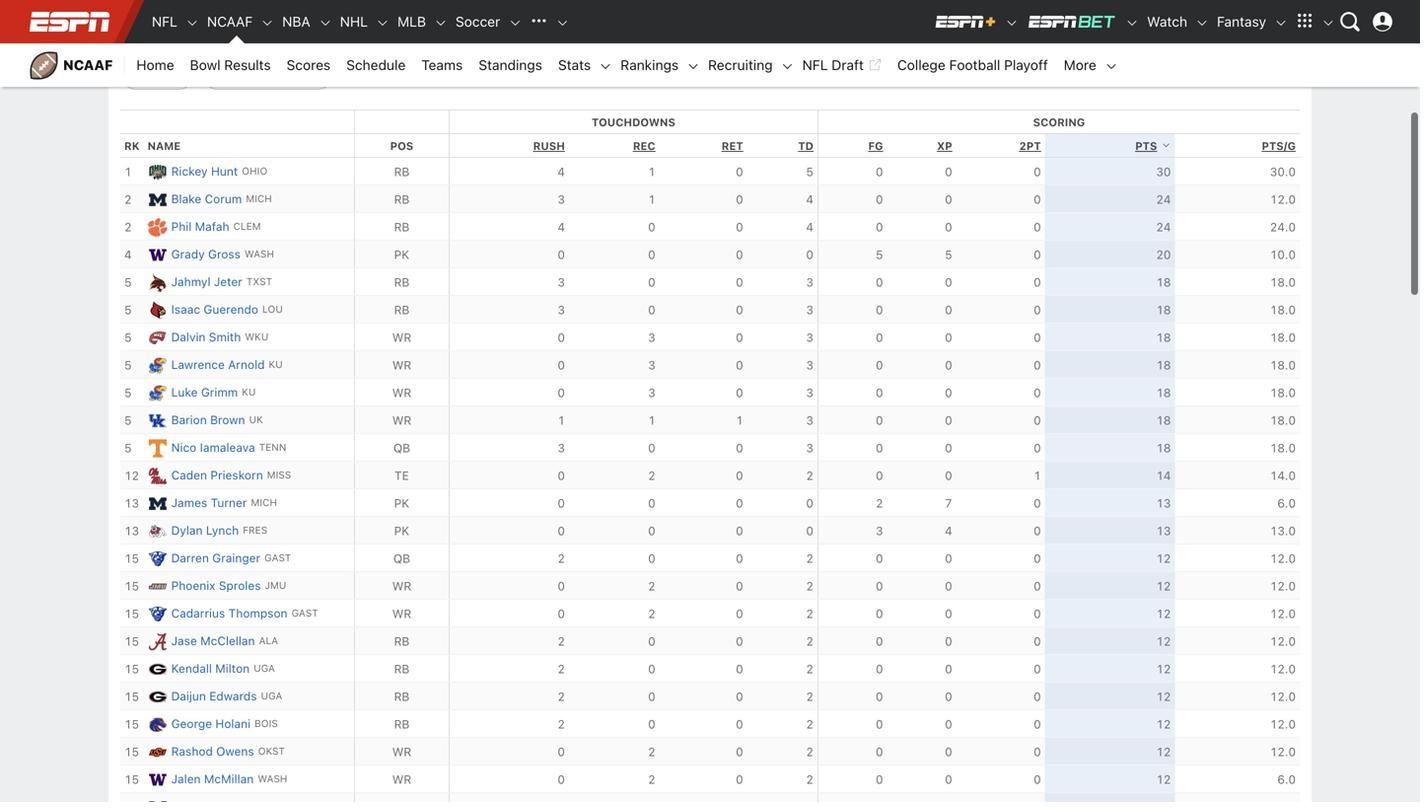 Task type: locate. For each thing, give the bounding box(es) containing it.
ncaaf link
[[199, 0, 261, 43], [20, 43, 125, 87]]

espn+ image
[[934, 14, 998, 30]]

james
[[171, 496, 207, 510]]

5 for nico iamaleava
[[124, 441, 132, 455]]

1 rb from the top
[[394, 165, 410, 179]]

mich down ohio
[[246, 193, 272, 204]]

5 for barion brown
[[124, 414, 132, 427]]

jeter
[[214, 275, 243, 289]]

rickey hunt ohio
[[171, 164, 268, 178]]

mich inside james turner mich
[[251, 497, 277, 508]]

1 horizontal spatial nfl
[[803, 57, 828, 73]]

2 qb from the top
[[393, 552, 410, 565]]

ku for arnold
[[269, 359, 283, 370]]

15 left kendall
[[124, 662, 139, 676]]

1 vertical spatial 24
[[1157, 220, 1171, 234]]

5
[[806, 165, 814, 179], [876, 248, 883, 262], [945, 248, 953, 262], [124, 275, 132, 289], [124, 303, 132, 317], [124, 331, 132, 344], [124, 358, 132, 372], [124, 386, 132, 400], [124, 414, 132, 427], [124, 441, 132, 455]]

1 6.0 from the top
[[1278, 496, 1296, 510]]

7 18 from the top
[[1157, 441, 1171, 455]]

wash inside grady gross wash
[[245, 248, 274, 260]]

15 for jase mcclellan
[[124, 635, 139, 648]]

kendall
[[171, 662, 212, 675]]

3 rb from the top
[[394, 220, 410, 234]]

1 vertical spatial uga
[[261, 690, 282, 702]]

rb
[[394, 165, 410, 179], [394, 193, 410, 206], [394, 220, 410, 234], [394, 275, 410, 289], [394, 303, 410, 317], [394, 635, 410, 648], [394, 662, 410, 676], [394, 690, 410, 704], [394, 717, 410, 731]]

gross
[[208, 247, 241, 261]]

scores link
[[279, 43, 339, 87]]

15
[[124, 552, 139, 565], [124, 579, 139, 593], [124, 607, 139, 621], [124, 635, 139, 648], [124, 662, 139, 676], [124, 690, 139, 704], [124, 717, 139, 731], [124, 745, 139, 759], [124, 773, 139, 786]]

jase mcclellan link
[[171, 632, 255, 650]]

0 vertical spatial mich
[[246, 193, 272, 204]]

rankings link
[[613, 43, 687, 87]]

15 left the darren
[[124, 552, 139, 565]]

qb up te at the bottom left of page
[[393, 441, 410, 455]]

2 pk from the top
[[394, 496, 410, 510]]

cadarrius thompson link
[[171, 604, 288, 623]]

0 vertical spatial 6.0
[[1278, 496, 1296, 510]]

brown
[[210, 413, 245, 427]]

1 vertical spatial mich
[[251, 497, 277, 508]]

0 horizontal spatial ncaaf link
[[20, 43, 125, 87]]

1 vertical spatial nfl
[[803, 57, 828, 73]]

more link
[[1056, 43, 1105, 87]]

espn bet image
[[1027, 14, 1118, 30]]

teams link
[[414, 43, 471, 87]]

5 15 from the top
[[124, 662, 139, 676]]

5 for lawrence arnold
[[124, 358, 132, 372]]

wash down okst
[[258, 773, 287, 784]]

ku inside luke grimm ku
[[242, 386, 256, 398]]

15 for darren grainger
[[124, 552, 139, 565]]

15 for daijun edwards
[[124, 690, 139, 704]]

mlb
[[398, 13, 426, 30]]

ku inside 'lawrence arnold ku'
[[269, 359, 283, 370]]

2 15 from the top
[[124, 579, 139, 593]]

rec
[[633, 140, 656, 153]]

dalvin smith link
[[171, 328, 241, 346]]

uga down the ala
[[254, 663, 275, 674]]

4 wr from the top
[[392, 414, 412, 427]]

nba image
[[318, 16, 332, 30]]

6 12.0 from the top
[[1270, 662, 1296, 676]]

uga up bois
[[261, 690, 282, 702]]

tab list
[[120, 0, 1300, 38]]

phoenix sproles jmu
[[171, 579, 286, 593]]

kendall milton link
[[171, 659, 250, 678]]

tab list containing offense
[[120, 0, 1300, 38]]

1 qb from the top
[[393, 441, 410, 455]]

0 horizontal spatial ncaaf
[[63, 57, 113, 73]]

ncaaf link up bowl results
[[199, 0, 261, 43]]

4 12.0 from the top
[[1270, 607, 1296, 621]]

nfl left nfl image
[[152, 13, 177, 30]]

phoenix sproles link
[[171, 576, 261, 595]]

edwards
[[209, 689, 257, 703]]

1 horizontal spatial ncaaf
[[207, 13, 253, 30]]

5 for luke grimm
[[124, 386, 132, 400]]

football
[[950, 57, 1001, 73]]

6.0 for 13
[[1278, 496, 1296, 510]]

24 up '20'
[[1157, 220, 1171, 234]]

1 18 from the top
[[1157, 275, 1171, 289]]

ncaaf inside global navigation element
[[207, 13, 253, 30]]

ncaaf left ncaaf icon
[[207, 13, 253, 30]]

4 rb from the top
[[394, 275, 410, 289]]

1 vertical spatial qb
[[393, 552, 410, 565]]

0 vertical spatial nfl
[[152, 13, 177, 30]]

3 pk from the top
[[394, 524, 410, 538]]

15 left "phoenix"
[[124, 579, 139, 593]]

george holani bois
[[171, 717, 278, 731]]

15 for cadarrius thompson
[[124, 607, 139, 621]]

holani
[[215, 717, 251, 731]]

recruiting link
[[701, 43, 781, 87]]

8 15 from the top
[[124, 745, 139, 759]]

phil
[[171, 220, 192, 234]]

1 12.0 from the top
[[1270, 193, 1296, 206]]

uga for milton
[[254, 663, 275, 674]]

0 horizontal spatial teams
[[422, 57, 463, 73]]

profile management image
[[1373, 12, 1393, 32]]

ncaaf image
[[261, 16, 274, 30]]

ret
[[722, 140, 744, 153]]

ncaaf left home on the left top of page
[[63, 57, 113, 73]]

1 vertical spatial pk
[[394, 496, 410, 510]]

jase
[[171, 634, 197, 648]]

soccer
[[456, 13, 500, 30]]

4 18.0 from the top
[[1270, 358, 1296, 372]]

special
[[1109, 10, 1154, 24]]

watch image
[[1196, 16, 1210, 30]]

nhl image
[[376, 16, 390, 30]]

pk for 3
[[394, 524, 410, 538]]

2 18.0 from the top
[[1270, 303, 1296, 317]]

ala
[[259, 635, 278, 646]]

14
[[1157, 469, 1171, 483]]

jmu
[[265, 580, 286, 591]]

15 for rashod owens
[[124, 745, 139, 759]]

0 vertical spatial gast
[[264, 552, 291, 563]]

mlb link
[[390, 0, 434, 43]]

uga for edwards
[[261, 690, 282, 702]]

6.0
[[1278, 496, 1296, 510], [1278, 773, 1296, 786]]

bowl results link
[[182, 43, 279, 87]]

pk for 5
[[394, 248, 410, 262]]

1 15 from the top
[[124, 552, 139, 565]]

0 horizontal spatial ku
[[242, 386, 256, 398]]

luke grimm ku
[[171, 385, 256, 399]]

0 vertical spatial qb
[[393, 441, 410, 455]]

20
[[1157, 248, 1171, 262]]

2 24 from the top
[[1157, 220, 1171, 234]]

arnold
[[228, 358, 265, 372]]

espn plus image
[[1005, 16, 1019, 30]]

ncaaf link left home link
[[20, 43, 125, 87]]

daijun edwards link
[[171, 687, 257, 706]]

5 for dalvin smith
[[124, 331, 132, 344]]

9 15 from the top
[[124, 773, 139, 786]]

1 vertical spatial 6.0
[[1278, 773, 1296, 786]]

1 24 from the top
[[1157, 193, 1171, 206]]

15 left the jase
[[124, 635, 139, 648]]

espn more sports home page image
[[524, 7, 554, 37]]

3 wr from the top
[[392, 386, 412, 400]]

mlb image
[[434, 16, 448, 30]]

6 wr from the top
[[392, 607, 412, 621]]

smith
[[209, 330, 241, 344]]

5 rb from the top
[[394, 303, 410, 317]]

7 18.0 from the top
[[1270, 441, 1296, 455]]

nfl draft
[[803, 57, 864, 73]]

0 vertical spatial uga
[[254, 663, 275, 674]]

mich inside blake corum mich
[[246, 193, 272, 204]]

te
[[395, 469, 409, 483]]

1 vertical spatial teams
[[422, 57, 463, 73]]

uga inside kendall milton uga
[[254, 663, 275, 674]]

2 rb from the top
[[394, 193, 410, 206]]

3 15 from the top
[[124, 607, 139, 621]]

standings
[[479, 57, 542, 73]]

1 vertical spatial ku
[[242, 386, 256, 398]]

fg
[[869, 140, 883, 153]]

6 rb from the top
[[394, 635, 410, 648]]

mich for corum
[[246, 193, 272, 204]]

0 vertical spatial pk
[[394, 248, 410, 262]]

15 for kendall milton
[[124, 662, 139, 676]]

5 for isaac guerendo
[[124, 303, 132, 317]]

15 left 'jalen'
[[124, 773, 139, 786]]

4 18 from the top
[[1157, 358, 1171, 372]]

clem
[[233, 221, 261, 232]]

13.0
[[1270, 524, 1296, 538]]

ku right the arnold
[[269, 359, 283, 370]]

dylan lynch fres
[[171, 524, 268, 537]]

0 vertical spatial teams
[[1157, 10, 1197, 24]]

more sports image
[[556, 16, 569, 30]]

rashod
[[171, 745, 213, 758]]

mich
[[246, 193, 272, 204], [251, 497, 277, 508]]

bowl results
[[190, 57, 271, 73]]

3 18 from the top
[[1157, 331, 1171, 344]]

1 horizontal spatial teams
[[1157, 10, 1197, 24]]

corum
[[205, 192, 242, 206]]

3
[[558, 193, 565, 206], [558, 275, 565, 289], [806, 275, 814, 289], [558, 303, 565, 317], [806, 303, 814, 317], [648, 331, 656, 344], [806, 331, 814, 344], [648, 358, 656, 372], [806, 358, 814, 372], [648, 386, 656, 400], [806, 386, 814, 400], [806, 414, 814, 427], [558, 441, 565, 455], [806, 441, 814, 455], [876, 524, 883, 538]]

15 left "george"
[[124, 717, 139, 731]]

3 12.0 from the top
[[1270, 579, 1296, 593]]

gast
[[264, 552, 291, 563], [292, 607, 318, 619]]

gast right thompson
[[292, 607, 318, 619]]

more image
[[1105, 59, 1118, 73]]

watch link
[[1140, 0, 1196, 43]]

espn bet image
[[1126, 16, 1140, 30]]

2 6.0 from the top
[[1278, 773, 1296, 786]]

gast inside darren grainger gast
[[264, 552, 291, 563]]

2 vertical spatial pk
[[394, 524, 410, 538]]

gast up jmu
[[264, 552, 291, 563]]

4 15 from the top
[[124, 635, 139, 648]]

tab
[[710, 0, 1005, 38]]

15 left the cadarrius
[[124, 607, 139, 621]]

soccer image
[[508, 16, 522, 30]]

15 left "daijun"
[[124, 690, 139, 704]]

nfl inside global navigation element
[[152, 13, 177, 30]]

18
[[1157, 275, 1171, 289], [1157, 303, 1171, 317], [1157, 331, 1171, 344], [1157, 358, 1171, 372], [1157, 386, 1171, 400], [1157, 414, 1171, 427], [1157, 441, 1171, 455]]

td
[[798, 140, 814, 153]]

defense
[[538, 10, 588, 24]]

nfl for nfl draft
[[803, 57, 828, 73]]

1 horizontal spatial ku
[[269, 359, 283, 370]]

xp
[[937, 140, 953, 153]]

24 down "30"
[[1157, 193, 1171, 206]]

0 vertical spatial ncaaf
[[207, 13, 253, 30]]

0 vertical spatial ku
[[269, 359, 283, 370]]

15 left rashod
[[124, 745, 139, 759]]

wash up txst
[[245, 248, 274, 260]]

5 18.0 from the top
[[1270, 386, 1296, 400]]

qb down te at the bottom left of page
[[393, 552, 410, 565]]

1 pk from the top
[[394, 248, 410, 262]]

sproles
[[219, 579, 261, 593]]

gast for grainger
[[264, 552, 291, 563]]

owens
[[216, 745, 254, 758]]

stats
[[558, 57, 591, 73]]

fg link
[[869, 140, 883, 153]]

nfl right recruiting icon
[[803, 57, 828, 73]]

ku down the arnold
[[242, 386, 256, 398]]

barion brown uk
[[171, 413, 263, 427]]

college football playoff
[[898, 57, 1048, 73]]

7
[[945, 496, 953, 510]]

lou
[[262, 304, 283, 315]]

defense link
[[415, 0, 710, 36]]

playoff
[[1004, 57, 1048, 73]]

daijun
[[171, 689, 206, 703]]

1 vertical spatial wash
[[258, 773, 287, 784]]

ohio
[[242, 165, 268, 177]]

0 horizontal spatial nfl
[[152, 13, 177, 30]]

6 15 from the top
[[124, 690, 139, 704]]

teams
[[1157, 10, 1197, 24], [422, 57, 463, 73]]

7 12.0 from the top
[[1270, 690, 1296, 704]]

0 vertical spatial wash
[[245, 248, 274, 260]]

uga inside daijun edwards uga
[[261, 690, 282, 702]]

7 15 from the top
[[124, 717, 139, 731]]

nfl inside nfl draft link
[[803, 57, 828, 73]]

mich up the fres
[[251, 497, 277, 508]]

qb for 2
[[393, 552, 410, 565]]

caden
[[171, 468, 207, 482]]

1 vertical spatial gast
[[292, 607, 318, 619]]

cadarrius
[[171, 606, 225, 620]]

wash inside jalen mcmillan wash
[[258, 773, 287, 784]]

luke
[[171, 385, 198, 399]]

gast inside cadarrius thompson gast
[[292, 607, 318, 619]]

0 vertical spatial 24
[[1157, 193, 1171, 206]]

ncaaf
[[207, 13, 253, 30], [63, 57, 113, 73]]

thompson
[[229, 606, 288, 620]]



Task type: vqa. For each thing, say whether or not it's contained in the screenshot.


Task type: describe. For each thing, give the bounding box(es) containing it.
5 12.0 from the top
[[1270, 635, 1296, 648]]

rush link
[[533, 140, 565, 153]]

miss
[[267, 469, 291, 481]]

pos
[[390, 140, 414, 153]]

5 18 from the top
[[1157, 386, 1171, 400]]

special teams
[[1109, 10, 1197, 24]]

nfl link
[[144, 0, 185, 43]]

global navigation element
[[20, 0, 1401, 43]]

9 12.0 from the top
[[1270, 745, 1296, 759]]

24 for 24.0
[[1157, 220, 1171, 234]]

results
[[224, 57, 271, 73]]

schedule
[[346, 57, 406, 73]]

lynch
[[206, 524, 239, 537]]

fantasy
[[1217, 13, 1267, 30]]

15 for phoenix sproles
[[124, 579, 139, 593]]

1 18.0 from the top
[[1270, 275, 1296, 289]]

15 for jalen mcmillan
[[124, 773, 139, 786]]

phil mafah link
[[171, 217, 229, 236]]

teams inside the special teams link
[[1157, 10, 1197, 24]]

college football playoff link
[[890, 43, 1056, 87]]

cadarrius thompson gast
[[171, 606, 318, 620]]

rankings
[[621, 57, 679, 73]]

5 for jahmyl jeter
[[124, 275, 132, 289]]

rk
[[124, 140, 140, 153]]

grady
[[171, 247, 205, 261]]

ku for grimm
[[242, 386, 256, 398]]

george
[[171, 717, 212, 731]]

2 12.0 from the top
[[1270, 552, 1296, 565]]

george holani link
[[171, 714, 251, 733]]

rashod owens link
[[171, 742, 254, 761]]

rankings image
[[687, 59, 701, 73]]

pts
[[1136, 140, 1158, 153]]

wash for gross
[[245, 248, 274, 260]]

more espn image
[[1290, 7, 1320, 37]]

darren grainger gast
[[171, 551, 291, 565]]

7 rb from the top
[[394, 662, 410, 676]]

dalvin smith wku
[[171, 330, 269, 344]]

teams inside teams link
[[422, 57, 463, 73]]

guerendo
[[204, 303, 258, 316]]

soccer link
[[448, 0, 508, 43]]

pk for 2
[[394, 496, 410, 510]]

rashod owens okst
[[171, 745, 285, 758]]

stats image
[[599, 59, 613, 73]]

rk name
[[124, 140, 181, 153]]

wash for mcmillan
[[258, 773, 287, 784]]

gast for thompson
[[292, 607, 318, 619]]

college
[[898, 57, 946, 73]]

prieskorn
[[211, 468, 263, 482]]

txst
[[246, 276, 272, 287]]

fantasy link
[[1210, 0, 1275, 43]]

jalen mcmillan wash
[[171, 772, 287, 786]]

james turner mich
[[171, 496, 277, 510]]

mcmillan
[[204, 772, 254, 786]]

phoenix
[[171, 579, 216, 593]]

dalvin
[[171, 330, 206, 344]]

grainger
[[212, 551, 261, 565]]

darren grainger link
[[171, 549, 261, 567]]

1 horizontal spatial ncaaf link
[[199, 0, 261, 43]]

external link image
[[868, 53, 882, 77]]

8 12.0 from the top
[[1270, 717, 1296, 731]]

5 wr from the top
[[392, 579, 412, 593]]

1 vertical spatial ncaaf
[[63, 57, 113, 73]]

iamaleava
[[200, 441, 255, 454]]

lawrence
[[171, 358, 225, 372]]

2 18 from the top
[[1157, 303, 1171, 317]]

6 18.0 from the top
[[1270, 414, 1296, 427]]

rickey
[[171, 164, 208, 178]]

10.0
[[1270, 248, 1296, 262]]

touchdowns
[[592, 116, 676, 129]]

nfl for nfl
[[152, 13, 177, 30]]

nico iamaleava link
[[171, 438, 255, 457]]

watch
[[1148, 13, 1188, 30]]

24.0
[[1270, 220, 1296, 234]]

stats link
[[550, 43, 599, 87]]

draft
[[832, 57, 864, 73]]

hunt
[[211, 164, 238, 178]]

15 for george holani
[[124, 717, 139, 731]]

nico iamaleava tenn
[[171, 441, 286, 454]]

9 rb from the top
[[394, 717, 410, 731]]

mich for turner
[[251, 497, 277, 508]]

james turner link
[[171, 493, 247, 512]]

isaac guerendo link
[[171, 300, 258, 319]]

special teams link
[[1005, 0, 1300, 36]]

dylan
[[171, 524, 203, 537]]

tenn
[[259, 442, 286, 453]]

1 wr from the top
[[392, 331, 412, 344]]

8 rb from the top
[[394, 690, 410, 704]]

pts link
[[1136, 140, 1171, 153]]

more espn image
[[1322, 16, 1336, 30]]

nhl
[[340, 13, 368, 30]]

schedule link
[[339, 43, 414, 87]]

rec link
[[633, 140, 656, 153]]

3 18.0 from the top
[[1270, 331, 1296, 344]]

isaac
[[171, 303, 200, 316]]

pts/g
[[1262, 140, 1296, 153]]

7 wr from the top
[[392, 745, 412, 759]]

home link
[[129, 43, 182, 87]]

2 wr from the top
[[392, 358, 412, 372]]

nfl image
[[185, 16, 199, 30]]

recruiting image
[[781, 59, 795, 73]]

qb for 3
[[393, 441, 410, 455]]

blake
[[171, 192, 201, 206]]

6 18 from the top
[[1157, 414, 1171, 427]]

8 wr from the top
[[392, 773, 412, 786]]

barion
[[171, 413, 207, 427]]

6.0 for 12
[[1278, 773, 1296, 786]]

24 for 12.0
[[1157, 193, 1171, 206]]

jahmyl
[[171, 275, 211, 289]]

fres
[[243, 525, 268, 536]]

uk
[[249, 414, 263, 425]]

rush
[[533, 140, 565, 153]]

grady gross link
[[171, 245, 241, 264]]

nba
[[282, 13, 311, 30]]

dylan lynch link
[[171, 521, 239, 540]]

fantasy image
[[1275, 16, 1288, 30]]

scoring
[[1034, 116, 1085, 129]]

kendall milton uga
[[171, 662, 275, 675]]

blake corum link
[[171, 190, 242, 208]]

grady gross wash
[[171, 247, 274, 261]]

30.0
[[1270, 165, 1296, 179]]



